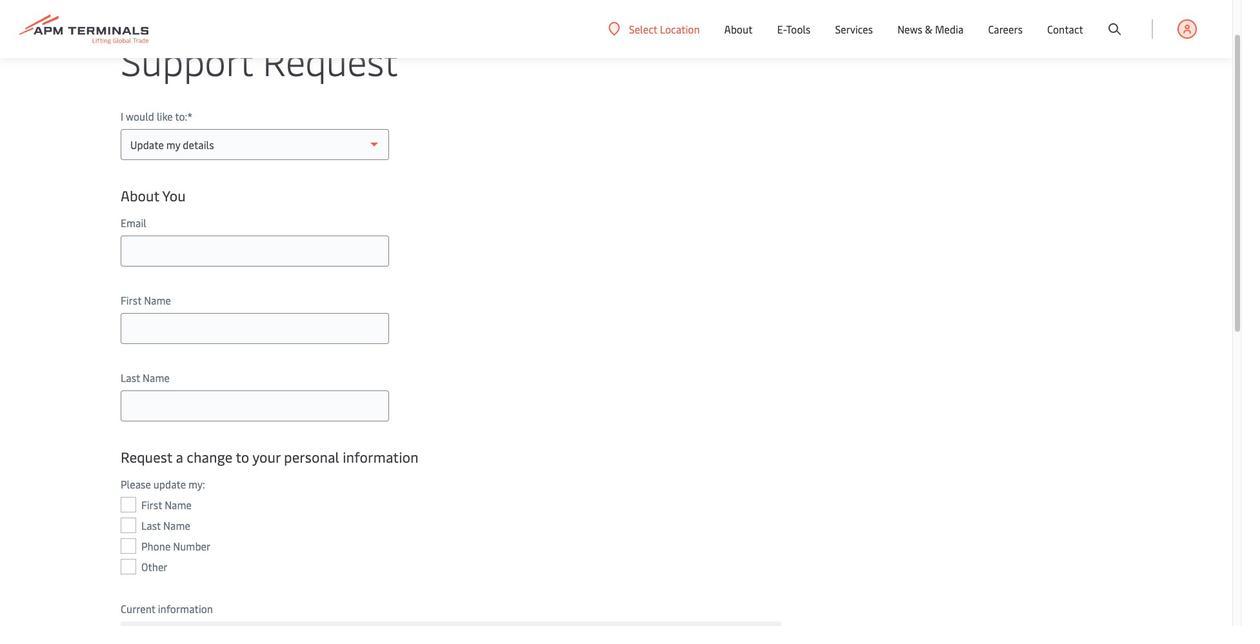 Task type: locate. For each thing, give the bounding box(es) containing it.
change
[[187, 447, 233, 467]]

name
[[144, 293, 171, 307], [143, 371, 170, 385], [165, 498, 192, 512], [163, 518, 190, 533]]

current information
[[121, 602, 213, 616]]

request a change to your personal information
[[121, 447, 419, 467]]

None checkbox
[[121, 518, 136, 533]]

about you
[[121, 186, 186, 205]]

0 vertical spatial request
[[263, 35, 398, 86]]

news
[[898, 22, 923, 36]]

services
[[836, 22, 874, 36]]

like
[[157, 109, 173, 123]]

about left e-
[[725, 22, 753, 36]]

First Name text field
[[121, 313, 389, 344]]

last name
[[121, 371, 170, 385], [141, 518, 190, 533]]

0 vertical spatial first name
[[121, 293, 171, 307]]

1 horizontal spatial request
[[263, 35, 398, 86]]

None checkbox
[[121, 497, 136, 513], [121, 538, 136, 554], [121, 559, 136, 575], [121, 497, 136, 513], [121, 538, 136, 554], [121, 559, 136, 575]]

0 horizontal spatial request
[[121, 447, 173, 467]]

0 vertical spatial first
[[121, 293, 142, 307]]

services button
[[836, 0, 874, 58]]

contact button
[[1048, 0, 1084, 58]]

0 horizontal spatial about
[[121, 186, 159, 205]]

0 vertical spatial last name
[[121, 371, 170, 385]]

last
[[121, 371, 140, 385], [141, 518, 161, 533]]

news & media
[[898, 22, 964, 36]]

information
[[343, 447, 419, 467], [158, 602, 213, 616]]

0 vertical spatial last
[[121, 371, 140, 385]]

would
[[126, 109, 154, 123]]

please update my:
[[121, 477, 205, 491]]

first
[[121, 293, 142, 307], [141, 498, 162, 512]]

1 horizontal spatial about
[[725, 22, 753, 36]]

about up email
[[121, 186, 159, 205]]

e-
[[778, 22, 787, 36]]

first name
[[121, 293, 171, 307], [141, 498, 192, 512]]

phone number
[[141, 539, 211, 553]]

0 horizontal spatial information
[[158, 602, 213, 616]]

select location button
[[609, 22, 700, 36]]

1 vertical spatial request
[[121, 447, 173, 467]]

support request
[[121, 35, 398, 86]]

please
[[121, 477, 151, 491]]

a
[[176, 447, 183, 467]]

1 vertical spatial about
[[121, 186, 159, 205]]

tools
[[787, 22, 811, 36]]

Last Name text field
[[121, 391, 389, 422]]

phone
[[141, 539, 171, 553]]

request
[[263, 35, 398, 86], [121, 447, 173, 467]]

0 vertical spatial about
[[725, 22, 753, 36]]

contact
[[1048, 22, 1084, 36]]

1 horizontal spatial information
[[343, 447, 419, 467]]

select location
[[629, 22, 700, 36]]

1 vertical spatial last name
[[141, 518, 190, 533]]

0 vertical spatial information
[[343, 447, 419, 467]]

about
[[725, 22, 753, 36], [121, 186, 159, 205]]

Email text field
[[121, 236, 389, 267]]

1 horizontal spatial last
[[141, 518, 161, 533]]

email
[[121, 216, 147, 230]]

number
[[173, 539, 211, 553]]



Task type: describe. For each thing, give the bounding box(es) containing it.
e-tools button
[[778, 0, 811, 58]]

about for about you
[[121, 186, 159, 205]]

about button
[[725, 0, 753, 58]]

1 vertical spatial first name
[[141, 498, 192, 512]]

to
[[236, 447, 249, 467]]

select
[[629, 22, 658, 36]]

&
[[926, 22, 933, 36]]

1 vertical spatial last
[[141, 518, 161, 533]]

1 vertical spatial information
[[158, 602, 213, 616]]

personal
[[284, 447, 340, 467]]

careers button
[[989, 0, 1023, 58]]

careers
[[989, 22, 1023, 36]]

current
[[121, 602, 155, 616]]

update
[[153, 477, 186, 491]]

other
[[141, 560, 168, 574]]

i
[[121, 109, 123, 123]]

support
[[121, 35, 253, 86]]

to:
[[175, 109, 187, 123]]

about for about
[[725, 22, 753, 36]]

my:
[[189, 477, 205, 491]]

i would like to:
[[121, 109, 187, 123]]

e-tools
[[778, 22, 811, 36]]

you
[[162, 186, 186, 205]]

0 horizontal spatial last
[[121, 371, 140, 385]]

location
[[660, 22, 700, 36]]

news & media button
[[898, 0, 964, 58]]

media
[[936, 22, 964, 36]]

1 vertical spatial first
[[141, 498, 162, 512]]

your
[[253, 447, 281, 467]]



Task type: vqa. For each thing, say whether or not it's contained in the screenshot.
application
no



